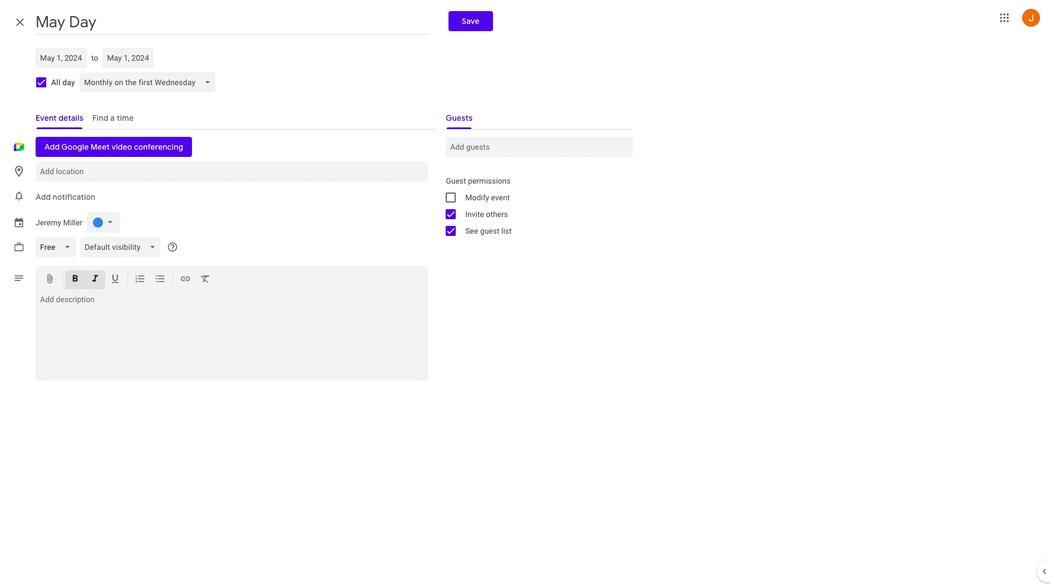 Task type: describe. For each thing, give the bounding box(es) containing it.
jeremy
[[36, 218, 61, 227]]

modify
[[465, 193, 489, 202]]

formatting options toolbar
[[36, 266, 428, 293]]

numbered list image
[[135, 273, 146, 286]]

invite
[[465, 210, 484, 219]]

save
[[462, 16, 479, 26]]

add notification button
[[31, 184, 100, 210]]

bold image
[[70, 273, 81, 286]]

to
[[91, 53, 98, 62]]

underline image
[[110, 273, 121, 286]]

add notification
[[36, 192, 95, 202]]

permissions
[[468, 176, 511, 185]]

others
[[486, 210, 508, 219]]

Location text field
[[40, 161, 424, 181]]

guest permissions
[[446, 176, 511, 185]]

invite others
[[465, 210, 508, 219]]

event
[[491, 193, 510, 202]]

notification
[[53, 192, 95, 202]]

bulleted list image
[[155, 273, 166, 286]]

guest
[[446, 176, 466, 185]]



Task type: locate. For each thing, give the bounding box(es) containing it.
see
[[465, 227, 478, 235]]

all day
[[51, 78, 75, 87]]

save button
[[448, 11, 493, 31]]

Guests text field
[[450, 137, 628, 157]]

italic image
[[90, 273, 101, 286]]

Title text field
[[36, 10, 431, 35]]

None field
[[79, 72, 220, 92], [36, 237, 80, 257], [80, 237, 165, 257], [79, 72, 220, 92], [36, 237, 80, 257], [80, 237, 165, 257]]

add
[[36, 192, 51, 202]]

miller
[[63, 218, 82, 227]]

remove formatting image
[[200, 273, 211, 286]]

modify event
[[465, 193, 510, 202]]

see guest list
[[465, 227, 512, 235]]

all
[[51, 78, 60, 87]]

group
[[437, 173, 633, 239]]

day
[[62, 78, 75, 87]]

End date text field
[[107, 51, 149, 65]]

Start date text field
[[40, 51, 82, 65]]

jeremy miller
[[36, 218, 82, 227]]

Description text field
[[36, 295, 428, 378]]

insert link image
[[180, 273, 191, 286]]

guest
[[480, 227, 500, 235]]

group containing guest permissions
[[437, 173, 633, 239]]

list
[[501, 227, 512, 235]]



Task type: vqa. For each thing, say whether or not it's contained in the screenshot.
Formatting options Toolbar
yes



